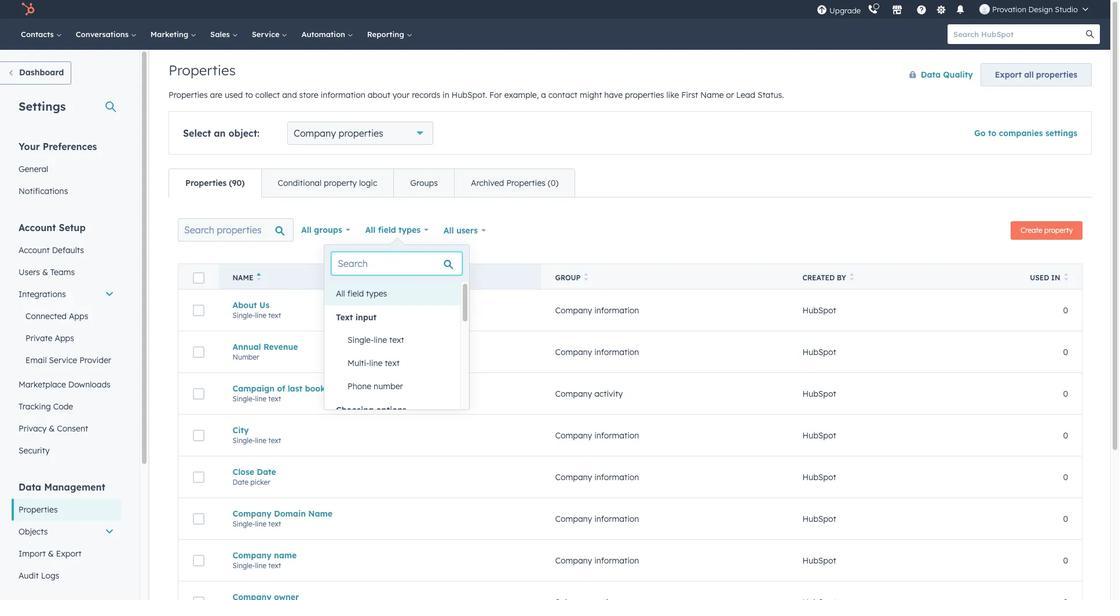Task type: locate. For each thing, give the bounding box(es) containing it.
0 horizontal spatial types
[[366, 289, 387, 299]]

press to sort. element inside used in button
[[1064, 273, 1068, 283]]

text down domain
[[268, 519, 281, 528]]

1 account from the top
[[19, 222, 56, 233]]

2 0 from the top
[[1063, 347, 1068, 357]]

line up multi-line text
[[374, 335, 387, 345]]

automation link
[[295, 19, 360, 50]]

1 horizontal spatial property
[[1045, 226, 1073, 235]]

4 company information from the top
[[555, 472, 639, 482]]

1 vertical spatial name
[[233, 273, 253, 282]]

1 horizontal spatial types
[[399, 225, 421, 235]]

create property button
[[1011, 221, 1083, 240]]

property for create
[[1045, 226, 1073, 235]]

1 horizontal spatial export
[[995, 70, 1022, 80]]

all for all groups popup button
[[301, 225, 312, 235]]

service link
[[245, 19, 295, 50]]

settings image
[[936, 5, 946, 15]]

press to sort. element for used in
[[1064, 273, 1068, 283]]

audit logs
[[19, 571, 59, 581]]

0 for company name
[[1063, 555, 1068, 566]]

import
[[19, 549, 46, 559]]

your preferences
[[19, 141, 97, 152]]

campaign of last booking in meetings tool button
[[233, 383, 528, 394]]

property left logic
[[324, 178, 357, 188]]

account up users
[[19, 245, 50, 256]]

line inside about us single-line text
[[255, 311, 266, 320]]

& for teams
[[42, 267, 48, 278]]

& right users
[[42, 267, 48, 278]]

group button
[[541, 264, 789, 289]]

account up the account defaults
[[19, 222, 56, 233]]

text
[[268, 311, 281, 320], [389, 335, 404, 345], [385, 358, 400, 368], [268, 394, 281, 403], [268, 436, 281, 445], [268, 519, 281, 528], [268, 561, 281, 570]]

tab panel
[[169, 197, 1092, 600]]

press to sort. element inside 'created by' button
[[850, 273, 854, 283]]

0 vertical spatial properties
[[1036, 70, 1078, 80]]

2 horizontal spatial name
[[701, 90, 724, 100]]

service down private apps link
[[49, 355, 77, 366]]

0 horizontal spatial name
[[233, 273, 253, 282]]

line inside single-line text button
[[374, 335, 387, 345]]

tab list
[[169, 169, 575, 198]]

1 press to sort. image from the left
[[584, 273, 588, 281]]

properties left (90)
[[185, 178, 227, 188]]

text down text input button
[[389, 335, 404, 345]]

service right sales "link"
[[252, 30, 282, 39]]

all right groups
[[365, 225, 376, 235]]

0 horizontal spatial export
[[56, 549, 81, 559]]

4 hubspot from the top
[[803, 430, 836, 441]]

1 hubspot from the top
[[803, 305, 836, 315]]

0 vertical spatial export
[[995, 70, 1022, 80]]

1 horizontal spatial press to sort. element
[[850, 273, 854, 283]]

1 vertical spatial data
[[19, 481, 41, 493]]

hubspot link
[[14, 2, 43, 16]]

press to sort. element
[[584, 273, 588, 283], [850, 273, 854, 283], [1064, 273, 1068, 283]]

1 vertical spatial service
[[49, 355, 77, 366]]

press to sort. image
[[1064, 273, 1068, 281]]

6 0 from the top
[[1063, 514, 1068, 524]]

hubspot for about us
[[803, 305, 836, 315]]

last
[[288, 383, 302, 394]]

1 company information from the top
[[555, 305, 639, 315]]

used in button
[[1013, 264, 1083, 289]]

0 horizontal spatial properties
[[339, 127, 383, 139]]

reporting link
[[360, 19, 419, 50]]

calling icon image
[[868, 5, 878, 15]]

0 vertical spatial apps
[[69, 311, 88, 322]]

date
[[257, 467, 276, 477], [233, 478, 249, 486]]

information for city
[[595, 430, 639, 441]]

2 vertical spatial &
[[48, 549, 54, 559]]

properties inside export all properties button
[[1036, 70, 1078, 80]]

0 horizontal spatial press to sort. element
[[584, 273, 588, 283]]

0 horizontal spatial in
[[341, 383, 348, 394]]

all field types up search search box
[[365, 225, 421, 235]]

0 horizontal spatial service
[[49, 355, 77, 366]]

0 for city
[[1063, 430, 1068, 441]]

select
[[183, 127, 211, 139]]

text input button
[[324, 308, 461, 327]]

0
[[1063, 305, 1068, 315], [1063, 347, 1068, 357], [1063, 388, 1068, 399], [1063, 430, 1068, 441], [1063, 472, 1068, 482], [1063, 514, 1068, 524], [1063, 555, 1068, 566]]

2 press to sort. image from the left
[[850, 273, 854, 281]]

0 vertical spatial property
[[324, 178, 357, 188]]

line inside multi-line text button
[[369, 358, 383, 368]]

2 horizontal spatial properties
[[1036, 70, 1078, 80]]

store
[[299, 90, 318, 100]]

import & export link
[[12, 543, 121, 565]]

private
[[25, 333, 52, 344]]

all up text
[[336, 289, 345, 299]]

tracking code link
[[12, 396, 121, 418]]

types up the about us button
[[366, 289, 387, 299]]

hubspot.
[[452, 90, 487, 100]]

0 horizontal spatial to
[[245, 90, 253, 100]]

text inside button
[[389, 335, 404, 345]]

apps down connected apps link
[[55, 333, 74, 344]]

1 vertical spatial all field types
[[336, 289, 387, 299]]

0 vertical spatial data
[[921, 70, 941, 80]]

menu containing provation design studio
[[816, 0, 1097, 19]]

4 0 from the top
[[1063, 430, 1068, 441]]

privacy & consent
[[19, 424, 88, 434]]

multi-line text
[[348, 358, 400, 368]]

properties right all
[[1036, 70, 1078, 80]]

company for campaign of last booking in meetings tool
[[555, 388, 592, 399]]

types up search search box
[[399, 225, 421, 235]]

all left groups
[[301, 225, 312, 235]]

private apps link
[[12, 327, 121, 349]]

5 company information from the top
[[555, 514, 639, 524]]

company inside popup button
[[294, 127, 336, 139]]

company properties button
[[287, 122, 433, 145]]

press to sort. image right by
[[850, 273, 854, 281]]

email service provider
[[25, 355, 111, 366]]

account
[[19, 222, 56, 233], [19, 245, 50, 256]]

0 vertical spatial &
[[42, 267, 48, 278]]

0 vertical spatial in
[[443, 90, 449, 100]]

information
[[321, 90, 365, 100], [595, 305, 639, 315], [595, 347, 639, 357], [595, 430, 639, 441], [595, 472, 639, 482], [595, 514, 639, 524], [595, 555, 639, 566]]

line down company domain name single-line text
[[255, 561, 266, 570]]

& right import
[[48, 549, 54, 559]]

1 vertical spatial account
[[19, 245, 50, 256]]

text inside about us single-line text
[[268, 311, 281, 320]]

text down of
[[268, 394, 281, 403]]

in inside campaign of last booking in meetings tool single-line text
[[341, 383, 348, 394]]

all field types up the about us button
[[336, 289, 387, 299]]

2 vertical spatial name
[[308, 508, 333, 519]]

to right go
[[988, 128, 997, 138]]

2 vertical spatial properties
[[339, 127, 383, 139]]

text down name
[[268, 561, 281, 570]]

2 hubspot from the top
[[803, 347, 836, 357]]

close
[[233, 467, 254, 477]]

service inside account setup element
[[49, 355, 77, 366]]

name left ascending sort. press to sort descending. element
[[233, 273, 253, 282]]

groups link
[[394, 169, 454, 197]]

3 hubspot from the top
[[803, 388, 836, 399]]

data for data quality
[[921, 70, 941, 80]]

general link
[[12, 158, 121, 180]]

press to sort. image for group
[[584, 273, 588, 281]]

properties left are
[[169, 90, 208, 100]]

company for close date
[[555, 472, 592, 482]]

connected apps
[[25, 311, 88, 322]]

press to sort. element inside group button
[[584, 273, 588, 283]]

list box containing all field types
[[324, 282, 469, 537]]

email service provider link
[[12, 349, 121, 371]]

1 vertical spatial to
[[988, 128, 997, 138]]

line down us
[[255, 311, 266, 320]]

0 horizontal spatial data
[[19, 481, 41, 493]]

us
[[259, 300, 270, 310]]

line down 'annual revenue' button
[[369, 358, 383, 368]]

2 horizontal spatial press to sort. element
[[1064, 273, 1068, 283]]

property inside 'tab list'
[[324, 178, 357, 188]]

line down campaign
[[255, 394, 266, 403]]

connected apps link
[[12, 305, 121, 327]]

used
[[225, 90, 243, 100]]

text down us
[[268, 311, 281, 320]]

general
[[19, 164, 48, 174]]

data left quality
[[921, 70, 941, 80]]

line inside city single-line text
[[255, 436, 266, 445]]

press to sort. image inside 'created by' button
[[850, 273, 854, 281]]

& inside data management element
[[48, 549, 54, 559]]

upgrade
[[830, 6, 861, 15]]

in right booking
[[341, 383, 348, 394]]

properties (90)
[[185, 178, 245, 188]]

line up close date date picker
[[255, 436, 266, 445]]

in
[[443, 90, 449, 100], [341, 383, 348, 394]]

field up text input
[[347, 289, 364, 299]]

date down close
[[233, 478, 249, 486]]

to
[[245, 90, 253, 100], [988, 128, 997, 138]]

company information for close date
[[555, 472, 639, 482]]

list box
[[324, 282, 469, 537]]

press to sort. element right in
[[1064, 273, 1068, 283]]

0 vertical spatial service
[[252, 30, 282, 39]]

0 horizontal spatial press to sort. image
[[584, 273, 588, 281]]

0 horizontal spatial date
[[233, 478, 249, 486]]

0 horizontal spatial property
[[324, 178, 357, 188]]

properties up objects
[[19, 505, 58, 515]]

james peterson image
[[980, 4, 990, 14]]

companies
[[999, 128, 1043, 138]]

preferences
[[43, 141, 97, 152]]

Search HubSpot search field
[[948, 24, 1090, 44]]

1 vertical spatial in
[[341, 383, 348, 394]]

1 vertical spatial &
[[49, 424, 55, 434]]

0 vertical spatial name
[[701, 90, 724, 100]]

single- inside company domain name single-line text
[[233, 519, 255, 528]]

1 vertical spatial export
[[56, 549, 81, 559]]

properties left like
[[625, 90, 664, 100]]

1 vertical spatial field
[[347, 289, 364, 299]]

integrations
[[19, 289, 66, 300]]

data quality button
[[897, 63, 974, 86]]

groups
[[410, 178, 438, 188]]

3 company information from the top
[[555, 430, 639, 441]]

design
[[1029, 5, 1053, 14]]

reporting
[[367, 30, 406, 39]]

press to sort. element for group
[[584, 273, 588, 283]]

1 0 from the top
[[1063, 305, 1068, 315]]

to right used
[[245, 90, 253, 100]]

single-line text button
[[336, 329, 461, 352]]

used
[[1030, 273, 1049, 282]]

menu
[[816, 0, 1097, 19]]

hubspot for campaign of last booking in meetings tool
[[803, 388, 836, 399]]

1 horizontal spatial field
[[378, 225, 396, 235]]

0 vertical spatial date
[[257, 467, 276, 477]]

press to sort. image
[[584, 273, 588, 281], [850, 273, 854, 281]]

press to sort. element right the group
[[584, 273, 588, 283]]

6 hubspot from the top
[[803, 514, 836, 524]]

company name single-line text
[[233, 550, 297, 570]]

all field types
[[365, 225, 421, 235], [336, 289, 387, 299]]

property right create on the right of the page
[[1045, 226, 1073, 235]]

5 hubspot from the top
[[803, 472, 836, 482]]

types
[[399, 225, 421, 235], [366, 289, 387, 299]]

properties left (0)
[[506, 178, 546, 188]]

account setup element
[[12, 221, 121, 462]]

all left the users
[[444, 225, 454, 236]]

properties
[[169, 61, 236, 79], [169, 90, 208, 100], [185, 178, 227, 188], [506, 178, 546, 188], [19, 505, 58, 515]]

provation
[[993, 5, 1027, 14]]

0 vertical spatial all field types
[[365, 225, 421, 235]]

2 account from the top
[[19, 245, 50, 256]]

3 press to sort. element from the left
[[1064, 273, 1068, 283]]

7 0 from the top
[[1063, 555, 1068, 566]]

1 vertical spatial date
[[233, 478, 249, 486]]

text inside campaign of last booking in meetings tool single-line text
[[268, 394, 281, 403]]

1 horizontal spatial date
[[257, 467, 276, 477]]

2 press to sort. element from the left
[[850, 273, 854, 283]]

data management element
[[12, 481, 121, 587]]

private apps
[[25, 333, 74, 344]]

export inside data management element
[[56, 549, 81, 559]]

hubspot for close date
[[803, 472, 836, 482]]

1 press to sort. element from the left
[[584, 273, 588, 283]]

name inside company domain name single-line text
[[308, 508, 333, 519]]

notifications
[[19, 186, 68, 196]]

number
[[233, 353, 259, 361]]

export all properties button
[[981, 63, 1092, 86]]

company for company name
[[555, 555, 592, 566]]

campaign
[[233, 383, 275, 394]]

teams
[[50, 267, 75, 278]]

text up close date date picker
[[268, 436, 281, 445]]

all
[[301, 225, 312, 235], [365, 225, 376, 235], [444, 225, 454, 236], [336, 289, 345, 299]]

data inside button
[[921, 70, 941, 80]]

0 for company domain name
[[1063, 514, 1068, 524]]

all for all users popup button
[[444, 225, 454, 236]]

all field types button
[[358, 218, 436, 242]]

6 company information from the top
[[555, 555, 639, 566]]

0 vertical spatial types
[[399, 225, 421, 235]]

1 horizontal spatial data
[[921, 70, 941, 80]]

text down 'annual revenue' button
[[385, 358, 400, 368]]

date up picker
[[257, 467, 276, 477]]

Search search field
[[331, 252, 462, 275]]

press to sort. image right the group
[[584, 273, 588, 281]]

press to sort. element for created by
[[850, 273, 854, 283]]

1 horizontal spatial service
[[252, 30, 282, 39]]

apps down integrations button
[[69, 311, 88, 322]]

0 vertical spatial account
[[19, 222, 56, 233]]

1 horizontal spatial properties
[[625, 90, 664, 100]]

company information
[[555, 305, 639, 315], [555, 347, 639, 357], [555, 430, 639, 441], [555, 472, 639, 482], [555, 514, 639, 524], [555, 555, 639, 566]]

2 company information from the top
[[555, 347, 639, 357]]

example,
[[504, 90, 539, 100]]

single- inside the company name single-line text
[[233, 561, 255, 570]]

name right domain
[[308, 508, 333, 519]]

domain
[[274, 508, 306, 519]]

automation
[[302, 30, 347, 39]]

about us button
[[233, 300, 528, 310]]

data management
[[19, 481, 105, 493]]

& right privacy
[[49, 424, 55, 434]]

export left all
[[995, 70, 1022, 80]]

information for company domain name
[[595, 514, 639, 524]]

name left or in the right of the page
[[701, 90, 724, 100]]

all for all field types popup button
[[365, 225, 376, 235]]

0 vertical spatial field
[[378, 225, 396, 235]]

information for company name
[[595, 555, 639, 566]]

have
[[604, 90, 623, 100]]

export inside button
[[995, 70, 1022, 80]]

1 vertical spatial types
[[366, 289, 387, 299]]

text
[[336, 312, 353, 323]]

created by button
[[789, 264, 1013, 289]]

1 horizontal spatial name
[[308, 508, 333, 519]]

3 0 from the top
[[1063, 388, 1068, 399]]

your preferences element
[[12, 140, 121, 202]]

0 horizontal spatial field
[[347, 289, 364, 299]]

0 vertical spatial to
[[245, 90, 253, 100]]

created by
[[803, 273, 846, 282]]

property inside button
[[1045, 226, 1073, 235]]

users
[[19, 267, 40, 278]]

press to sort. element right by
[[850, 273, 854, 283]]

company information for company name
[[555, 555, 639, 566]]

calling icon button
[[863, 2, 883, 17]]

1 horizontal spatial press to sort. image
[[850, 273, 854, 281]]

Search search field
[[178, 218, 294, 242]]

7 hubspot from the top
[[803, 555, 836, 566]]

marketplace downloads
[[19, 379, 111, 390]]

data down security
[[19, 481, 41, 493]]

data for data management
[[19, 481, 41, 493]]

0 for campaign of last booking in meetings tool
[[1063, 388, 1068, 399]]

types inside popup button
[[399, 225, 421, 235]]

tab panel containing all groups
[[169, 197, 1092, 600]]

line up the company name single-line text
[[255, 519, 266, 528]]

phone
[[348, 381, 371, 392]]

in right records
[[443, 90, 449, 100]]

properties
[[1036, 70, 1078, 80], [625, 90, 664, 100], [339, 127, 383, 139]]

field up search search box
[[378, 225, 396, 235]]

0 for about us
[[1063, 305, 1068, 315]]

export down objects button
[[56, 549, 81, 559]]

press to sort. image inside group button
[[584, 273, 588, 281]]

company information for company domain name
[[555, 514, 639, 524]]

1 vertical spatial apps
[[55, 333, 74, 344]]

properties down about
[[339, 127, 383, 139]]

5 0 from the top
[[1063, 472, 1068, 482]]

property for conditional
[[324, 178, 357, 188]]

1 vertical spatial property
[[1045, 226, 1073, 235]]



Task type: describe. For each thing, give the bounding box(es) containing it.
hubspot for city
[[803, 430, 836, 441]]

annual revenue button
[[233, 342, 528, 352]]

sales link
[[203, 19, 245, 50]]

properties up are
[[169, 61, 236, 79]]

tracking code
[[19, 402, 73, 412]]

users & teams
[[19, 267, 75, 278]]

close date button
[[233, 467, 528, 477]]

settings link
[[934, 3, 948, 15]]

all inside button
[[336, 289, 345, 299]]

your
[[393, 90, 410, 100]]

objects button
[[12, 521, 121, 543]]

single- inside button
[[348, 335, 374, 345]]

single-line text
[[348, 335, 404, 345]]

ascending sort. press to sort descending. element
[[257, 273, 261, 283]]

conditional property logic link
[[261, 169, 394, 197]]

dashboard link
[[0, 61, 71, 85]]

0 for annual revenue
[[1063, 347, 1068, 357]]

downloads
[[68, 379, 111, 390]]

company domain name button
[[233, 508, 528, 519]]

marketplace
[[19, 379, 66, 390]]

all field types button
[[324, 282, 461, 305]]

go
[[974, 128, 986, 138]]

hubspot for company domain name
[[803, 514, 836, 524]]

audit
[[19, 571, 39, 581]]

are
[[210, 90, 222, 100]]

security
[[19, 446, 50, 456]]

marketing link
[[144, 19, 203, 50]]

0 for close date
[[1063, 472, 1068, 482]]

used in
[[1030, 273, 1061, 282]]

& for consent
[[49, 424, 55, 434]]

first
[[681, 90, 698, 100]]

hubspot for company name
[[803, 555, 836, 566]]

code
[[53, 402, 73, 412]]

choosing
[[336, 405, 374, 415]]

information for about us
[[595, 305, 639, 315]]

marketing
[[151, 30, 191, 39]]

tab list containing properties (90)
[[169, 169, 575, 198]]

notifications image
[[955, 5, 966, 16]]

provider
[[79, 355, 111, 366]]

phone number
[[348, 381, 403, 392]]

information for annual revenue
[[595, 347, 639, 357]]

& for export
[[48, 549, 54, 559]]

a
[[541, 90, 546, 100]]

properties link
[[12, 499, 121, 521]]

picker
[[250, 478, 270, 486]]

users & teams link
[[12, 261, 121, 283]]

press to sort. image for created by
[[850, 273, 854, 281]]

name
[[274, 550, 297, 561]]

meetings
[[351, 383, 388, 394]]

all
[[1024, 70, 1034, 80]]

text inside company domain name single-line text
[[268, 519, 281, 528]]

field inside popup button
[[378, 225, 396, 235]]

in
[[1051, 273, 1061, 282]]

groups
[[314, 225, 342, 235]]

ascending sort. press to sort descending. image
[[257, 273, 261, 281]]

company inside company domain name single-line text
[[233, 508, 272, 519]]

conditional property logic
[[278, 178, 377, 188]]

city
[[233, 425, 249, 435]]

logic
[[359, 178, 377, 188]]

studio
[[1055, 5, 1078, 14]]

multi-
[[348, 358, 369, 368]]

hubspot for annual revenue
[[803, 347, 836, 357]]

line inside company domain name single-line text
[[255, 519, 266, 528]]

connected
[[25, 311, 67, 322]]

phone number button
[[336, 375, 461, 398]]

of
[[277, 383, 285, 394]]

company information for city
[[555, 430, 639, 441]]

integrations button
[[12, 283, 121, 305]]

all field types inside button
[[336, 289, 387, 299]]

provation design studio
[[993, 5, 1078, 14]]

text inside button
[[385, 358, 400, 368]]

archived
[[471, 178, 504, 188]]

properties inside data management element
[[19, 505, 58, 515]]

multi-line text button
[[336, 352, 461, 375]]

apps for private apps
[[55, 333, 74, 344]]

dashboard
[[19, 67, 64, 78]]

line inside campaign of last booking in meetings tool single-line text
[[255, 394, 266, 403]]

name button
[[219, 264, 541, 289]]

security link
[[12, 440, 121, 462]]

company for annual revenue
[[555, 347, 592, 357]]

and
[[282, 90, 297, 100]]

text inside the company name single-line text
[[268, 561, 281, 570]]

line inside the company name single-line text
[[255, 561, 266, 570]]

1 horizontal spatial to
[[988, 128, 997, 138]]

marketplace downloads link
[[12, 374, 121, 396]]

1 horizontal spatial in
[[443, 90, 449, 100]]

hubspot image
[[21, 2, 35, 16]]

about us single-line text
[[233, 300, 281, 320]]

activity
[[595, 388, 623, 399]]

booking
[[305, 383, 338, 394]]

text input
[[336, 312, 377, 323]]

object:
[[229, 127, 260, 139]]

search image
[[1086, 30, 1094, 38]]

properties are used to collect and store information about your records in hubspot. for example, a contact might have properties like first name or lead status.
[[169, 90, 784, 100]]

all field types inside popup button
[[365, 225, 421, 235]]

for
[[490, 90, 502, 100]]

company for company domain name
[[555, 514, 592, 524]]

marketplaces image
[[892, 5, 903, 16]]

export all properties
[[995, 70, 1078, 80]]

name inside "button"
[[233, 273, 253, 282]]

1 vertical spatial properties
[[625, 90, 664, 100]]

properties inside "company properties" popup button
[[339, 127, 383, 139]]

choosing options button
[[324, 400, 461, 420]]

go to companies settings button
[[974, 128, 1078, 138]]

marketplaces button
[[885, 0, 910, 19]]

select an object:
[[183, 127, 260, 139]]

all groups button
[[294, 218, 358, 242]]

upgrade image
[[817, 5, 827, 15]]

account defaults
[[19, 245, 84, 256]]

service inside "link"
[[252, 30, 282, 39]]

company information for about us
[[555, 305, 639, 315]]

city button
[[233, 425, 528, 435]]

create property
[[1021, 226, 1073, 235]]

notifications button
[[951, 0, 971, 19]]

text inside city single-line text
[[268, 436, 281, 445]]

annual revenue number
[[233, 342, 298, 361]]

account for account setup
[[19, 222, 56, 233]]

options
[[376, 405, 407, 415]]

audit logs link
[[12, 565, 121, 587]]

company inside the company name single-line text
[[233, 550, 272, 561]]

help image
[[917, 5, 927, 16]]

types inside button
[[366, 289, 387, 299]]

single- inside about us single-line text
[[233, 311, 255, 320]]

quality
[[943, 70, 973, 80]]

might
[[580, 90, 602, 100]]

field inside button
[[347, 289, 364, 299]]

settings
[[1046, 128, 1078, 138]]

apps for connected apps
[[69, 311, 88, 322]]

contact
[[548, 90, 578, 100]]

company information for annual revenue
[[555, 347, 639, 357]]

created
[[803, 273, 835, 282]]

lead
[[736, 90, 755, 100]]

single- inside city single-line text
[[233, 436, 255, 445]]

number
[[374, 381, 403, 392]]

all users button
[[436, 218, 493, 243]]

single- inside campaign of last booking in meetings tool single-line text
[[233, 394, 255, 403]]

account for account defaults
[[19, 245, 50, 256]]

information for close date
[[595, 472, 639, 482]]

company for about us
[[555, 305, 592, 315]]

company for city
[[555, 430, 592, 441]]

properties (90) link
[[169, 169, 261, 197]]



Task type: vqa. For each thing, say whether or not it's contained in the screenshot.


